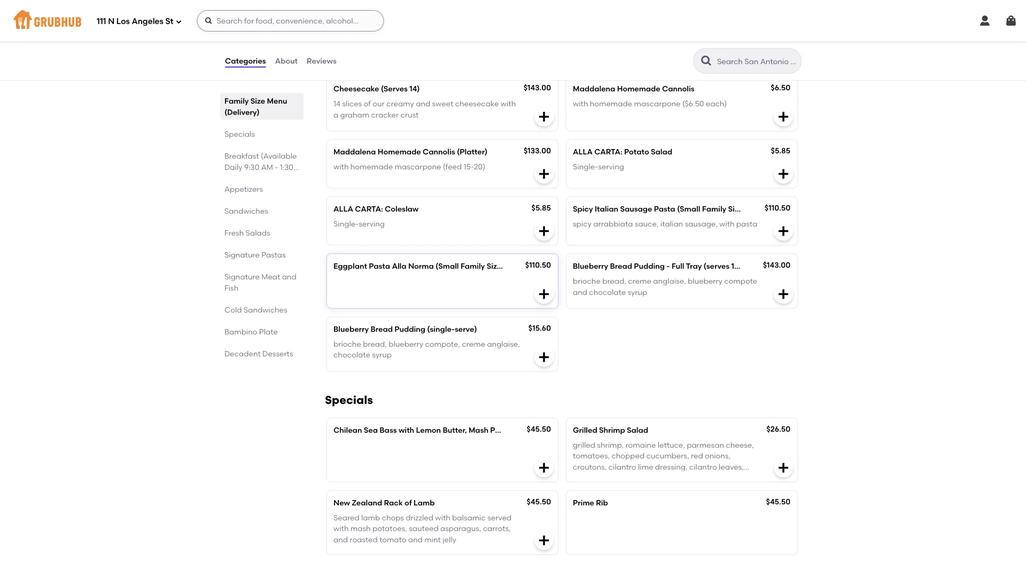 Task type: vqa. For each thing, say whether or not it's contained in the screenshot.


Task type: locate. For each thing, give the bounding box(es) containing it.
slices inside 14 slices of our creamy and sweet cheesecake with a graham cracker crust
[[342, 99, 362, 108]]

svg image for with homemade mascarpone ($6.50 each)
[[538, 111, 551, 123]]

syrup down blueberry bread pudding - full tray (serves 12-14)
[[628, 288, 648, 297]]

111 n los angeles st
[[97, 17, 174, 26]]

and inside 14 slices of our creamy and sweet cheesecake with a graham cracker crust
[[416, 99, 431, 108]]

potato
[[625, 147, 650, 156]]

12-
[[732, 262, 742, 271]]

1 horizontal spatial bread,
[[603, 277, 627, 286]]

alla for alla carta: potato salad
[[573, 147, 593, 156]]

0 vertical spatial homemade
[[590, 99, 633, 108]]

our up cracker
[[373, 99, 385, 108]]

svg image for single-serving
[[538, 168, 551, 181]]

with down cheese
[[573, 99, 588, 108]]

0 horizontal spatial cannolis
[[423, 147, 455, 156]]

1 vertical spatial pudding
[[395, 325, 426, 334]]

pudding for creme
[[634, 262, 665, 271]]

Search for food, convenience, alcohol... search field
[[197, 10, 384, 32]]

0 horizontal spatial pudding
[[395, 325, 426, 334]]

specials up breakfast
[[225, 129, 255, 138]]

bread, inside brioche bread, blueberry compote, creme anglaise, chocolate syrup
[[363, 340, 387, 349]]

svg image inside main navigation navigation
[[1005, 14, 1018, 27]]

and
[[416, 99, 431, 108], [282, 272, 297, 281], [573, 288, 588, 297], [334, 535, 348, 544], [408, 535, 423, 544]]

2 cilantro from the left
[[690, 462, 717, 472]]

1 horizontal spatial blueberry
[[573, 262, 609, 271]]

6)
[[783, 204, 790, 213], [541, 262, 549, 271]]

creme down blueberry bread pudding - full tray (serves 12-14)
[[628, 277, 652, 286]]

serving for potato
[[598, 162, 625, 171]]

6) for spicy italian sausage pasta (small family size | serves 4-6)
[[783, 204, 790, 213]]

diced
[[573, 473, 594, 482]]

15-
[[467, 21, 478, 30], [464, 162, 474, 171]]

serving down "alla carta: potato salad"
[[598, 162, 625, 171]]

family size menu (delivery)
[[225, 96, 287, 117]]

(platter)
[[457, 147, 488, 156]]

0 horizontal spatial our
[[373, 99, 385, 108]]

0 vertical spatial mascarpone
[[634, 99, 681, 108]]

0 vertical spatial pudding
[[634, 262, 665, 271]]

maddalena
[[573, 84, 616, 93], [334, 147, 376, 156]]

sandwiches up fresh salads
[[225, 206, 268, 215]]

bread, inside brioche bread, creme anglaise, blueberry compote and chocolate syrup
[[603, 277, 627, 286]]

signature pastas tab
[[225, 249, 299, 260]]

anglaise, inside brioche bread, blueberry compote, creme anglaise, chocolate syrup
[[487, 340, 520, 349]]

fresh
[[225, 228, 244, 237]]

with right the bass
[[399, 426, 414, 435]]

svg image
[[1005, 14, 1018, 27], [538, 111, 551, 123], [538, 168, 551, 181], [538, 225, 551, 238], [538, 288, 551, 301], [778, 462, 790, 475]]

signature pastas
[[225, 250, 286, 259]]

0 vertical spatial blueberry
[[573, 262, 609, 271]]

1 horizontal spatial serving
[[598, 162, 625, 171]]

blueberry down blueberry bread pudding (single-serve)
[[389, 340, 424, 349]]

1 horizontal spatial pudding
[[634, 262, 665, 271]]

homemade for with homemade mascarpone (feed 15-20)
[[351, 162, 393, 171]]

decadent
[[225, 349, 261, 358]]

$5.85 for alla carta: coleslaw
[[532, 203, 551, 212]]

cracker
[[371, 110, 399, 119]]

potatoes,
[[373, 524, 407, 533]]

homemade down maddalena homemade cannolis
[[590, 99, 633, 108]]

signature
[[225, 250, 260, 259], [225, 272, 260, 281]]

mascarpone down maddalena homemade cannolis
[[634, 99, 681, 108]]

0 horizontal spatial brioche
[[334, 340, 361, 349]]

1 vertical spatial slices
[[342, 99, 362, 108]]

0 vertical spatial single-
[[573, 162, 598, 171]]

signature inside signature pastas tab
[[225, 250, 260, 259]]

0 horizontal spatial blueberry
[[389, 340, 424, 349]]

0 vertical spatial serving
[[598, 162, 625, 171]]

20) inside button
[[478, 21, 490, 30]]

bread, down blueberry bread pudding (single-serve)
[[363, 340, 387, 349]]

with down a
[[334, 162, 349, 171]]

1 horizontal spatial slices
[[582, 36, 602, 45]]

sausage
[[621, 204, 653, 213]]

0 vertical spatial alla
[[573, 147, 593, 156]]

14 up a
[[334, 99, 341, 108]]

serves inside tiramisu (large family-size | serves 15-20) button
[[441, 21, 465, 30]]

1 vertical spatial 15-
[[464, 162, 474, 171]]

(small for pasta
[[677, 204, 701, 213]]

(serves
[[704, 262, 730, 271]]

carta:
[[595, 147, 623, 156], [355, 204, 383, 213]]

1 vertical spatial serves
[[749, 204, 774, 213]]

0 vertical spatial anglaise,
[[654, 277, 686, 286]]

0 horizontal spatial mascarpone
[[395, 162, 441, 171]]

decadent desserts
[[225, 349, 293, 358]]

family inside family size menu (delivery)
[[225, 96, 249, 105]]

mascarpone for (feed
[[395, 162, 441, 171]]

1 horizontal spatial bread
[[610, 262, 633, 271]]

0 vertical spatial specials
[[225, 129, 255, 138]]

4- for spicy italian sausage pasta (small family size | serves 4-6)
[[775, 204, 783, 213]]

0 vertical spatial of
[[603, 36, 611, 45]]

cilantro down red
[[690, 462, 717, 472]]

1 horizontal spatial specials
[[325, 393, 373, 407]]

of inside 14 slices of our delicious carrot cake with cream cheese frosting
[[603, 36, 611, 45]]

bread up brioche bread, blueberry compote, creme anglaise, chocolate syrup
[[371, 325, 393, 334]]

$143.00 for brioche bread, creme anglaise, blueberry compote and chocolate syrup
[[763, 261, 791, 270]]

fresh salads tab
[[225, 227, 299, 238]]

brioche inside brioche bread, creme anglaise, blueberry compote and chocolate syrup
[[573, 277, 601, 286]]

drizzled
[[406, 514, 434, 523]]

chilean
[[334, 426, 362, 435]]

0 vertical spatial 6)
[[783, 204, 790, 213]]

14 for 14 slices of our delicious carrot cake with cream cheese frosting
[[573, 36, 580, 45]]

of for graham
[[364, 99, 371, 108]]

creme
[[628, 277, 652, 286], [462, 340, 486, 349]]

single- down the alla carta: coleslaw
[[334, 220, 359, 229]]

of right "rack"
[[405, 498, 412, 508]]

appetizers tab
[[225, 183, 299, 195]]

0 horizontal spatial (small
[[436, 262, 459, 271]]

1 horizontal spatial serves
[[508, 262, 532, 271]]

carta: left 'potato'
[[595, 147, 623, 156]]

1 horizontal spatial 6)
[[783, 204, 790, 213]]

1 vertical spatial specials
[[325, 393, 373, 407]]

1 vertical spatial alla
[[334, 204, 353, 213]]

0 horizontal spatial cilantro
[[609, 462, 637, 472]]

0 vertical spatial (small
[[677, 204, 701, 213]]

family up sausage,
[[703, 204, 727, 213]]

1 vertical spatial serving
[[359, 220, 385, 229]]

tiramisu (large family-size | serves 15-20) button
[[327, 14, 558, 68]]

1 vertical spatial cannolis
[[423, 147, 455, 156]]

our for delicious
[[612, 36, 624, 45]]

0 vertical spatial slices
[[582, 36, 602, 45]]

specials up chilean
[[325, 393, 373, 407]]

pasta up spicy arrabbiata sauce, italian sausage, with pasta
[[654, 204, 676, 213]]

sauce,
[[635, 220, 659, 229]]

| inside button
[[437, 21, 439, 30]]

0 vertical spatial $143.00
[[524, 83, 551, 92]]

blueberry inside brioche bread, creme anglaise, blueberry compote and chocolate syrup
[[688, 277, 723, 286]]

0 horizontal spatial bread,
[[363, 340, 387, 349]]

0 vertical spatial creme
[[628, 277, 652, 286]]

0 vertical spatial $110.50
[[765, 203, 791, 212]]

svg image
[[979, 14, 992, 27], [205, 17, 213, 25], [176, 18, 182, 25], [538, 48, 551, 60], [778, 48, 790, 60], [778, 111, 790, 123], [778, 168, 790, 181], [778, 225, 790, 238], [778, 288, 790, 301], [538, 351, 551, 364], [538, 462, 551, 475], [538, 535, 551, 547]]

(small right norma
[[436, 262, 459, 271]]

of inside 14 slices of our creamy and sweet cheesecake with a graham cracker crust
[[364, 99, 371, 108]]

mascarpone down maddalena homemade cannolis (platter)
[[395, 162, 441, 171]]

2 vertical spatial |
[[503, 262, 506, 271]]

with right cake at the top right of page
[[704, 36, 719, 45]]

size inside family size menu (delivery)
[[251, 96, 265, 105]]

with right cheesecake
[[501, 99, 516, 108]]

2 vertical spatial serves
[[508, 262, 532, 271]]

homemade up "with homemade mascarpone ($6.50 each)"
[[617, 84, 661, 93]]

of up 'frosting'
[[603, 36, 611, 45]]

cream
[[721, 36, 744, 45]]

0 vertical spatial single-serving
[[573, 162, 625, 171]]

0 horizontal spatial homemade
[[378, 147, 421, 156]]

14 inside 14 slices of our creamy and sweet cheesecake with a graham cracker crust
[[334, 99, 341, 108]]

dressing,
[[656, 462, 688, 472]]

zealand
[[352, 498, 382, 508]]

1 vertical spatial 14
[[334, 99, 341, 108]]

$5.85 for alla carta: potato salad
[[771, 146, 791, 155]]

and inside signature meat and fish
[[282, 272, 297, 281]]

serves
[[441, 21, 465, 30], [749, 204, 774, 213], [508, 262, 532, 271]]

desserts
[[263, 349, 293, 358]]

1 vertical spatial homemade
[[351, 162, 393, 171]]

salad up romaine at bottom
[[627, 426, 649, 435]]

15- inside button
[[467, 21, 478, 30]]

1 vertical spatial creme
[[462, 340, 486, 349]]

bread,
[[603, 277, 627, 286], [363, 340, 387, 349]]

blueberry for blueberry bread pudding (single-serve)
[[334, 325, 369, 334]]

1 horizontal spatial homemade
[[590, 99, 633, 108]]

maddalena homemade cannolis
[[573, 84, 695, 93]]

blueberry inside brioche bread, blueberry compote, creme anglaise, chocolate syrup
[[389, 340, 424, 349]]

1 horizontal spatial creme
[[628, 277, 652, 286]]

maddalena down cheese
[[573, 84, 616, 93]]

our up 'frosting'
[[612, 36, 624, 45]]

0 horizontal spatial serves
[[441, 21, 465, 30]]

1 vertical spatial signature
[[225, 272, 260, 281]]

0 horizontal spatial alla
[[334, 204, 353, 213]]

cake
[[684, 36, 702, 45]]

0 horizontal spatial specials
[[225, 129, 255, 138]]

family size menu (delivery) tab
[[225, 95, 299, 118]]

single-serving for alla carta: coleslaw
[[334, 220, 385, 229]]

1 horizontal spatial $110.50
[[765, 203, 791, 212]]

slices for frosting
[[582, 36, 602, 45]]

jelly
[[443, 535, 457, 544]]

pudding up brioche bread, creme anglaise, blueberry compote and chocolate syrup
[[634, 262, 665, 271]]

14) right (serves
[[410, 84, 420, 93]]

0 horizontal spatial chocolate
[[334, 351, 370, 360]]

serving down the alla carta: coleslaw
[[359, 220, 385, 229]]

signature inside signature meat and fish
[[225, 272, 260, 281]]

0 horizontal spatial |
[[437, 21, 439, 30]]

family up (delivery)
[[225, 96, 249, 105]]

grilled shrimp, romaine lettuce, parmesan cheese, tomatoes, chopped cucumbers, red onions, croutons, cilantro lime dressing, cilantro leaves, diced mangos
[[573, 441, 754, 482]]

2 signature from the top
[[225, 272, 260, 281]]

2 horizontal spatial |
[[745, 204, 748, 213]]

each)
[[706, 99, 727, 108]]

blueberry for blueberry bread pudding - full tray (serves 12-14)
[[573, 262, 609, 271]]

0 vertical spatial homemade
[[617, 84, 661, 93]]

($6.50
[[683, 99, 704, 108]]

14 up cheese
[[573, 36, 580, 45]]

n
[[108, 17, 115, 26]]

1 vertical spatial single-serving
[[334, 220, 385, 229]]

eggplant
[[334, 262, 367, 271]]

pasta left alla
[[369, 262, 390, 271]]

14 inside 14 slices of our delicious carrot cake with cream cheese frosting
[[573, 36, 580, 45]]

family right norma
[[461, 262, 485, 271]]

potato,
[[491, 426, 517, 435]]

- left full
[[667, 262, 670, 271]]

0 horizontal spatial creme
[[462, 340, 486, 349]]

1 horizontal spatial 14)
[[742, 262, 752, 271]]

chocolate inside brioche bread, blueberry compote, creme anglaise, chocolate syrup
[[334, 351, 370, 360]]

1 vertical spatial sandwiches
[[244, 305, 287, 314]]

syrup inside brioche bread, blueberry compote, creme anglaise, chocolate syrup
[[372, 351, 392, 360]]

with up asparagus,
[[435, 514, 451, 523]]

creme down serve)
[[462, 340, 486, 349]]

brioche inside brioche bread, blueberry compote, creme anglaise, chocolate syrup
[[334, 340, 361, 349]]

cold sandwiches tab
[[225, 304, 299, 315]]

pasta
[[737, 220, 758, 229]]

14) up compote
[[742, 262, 752, 271]]

cilantro down the chopped
[[609, 462, 637, 472]]

creamy
[[387, 99, 414, 108]]

bread down arrabbiata
[[610, 262, 633, 271]]

maddalena down "graham"
[[334, 147, 376, 156]]

maddalena for maddalena homemade cannolis (platter)
[[334, 147, 376, 156]]

1 horizontal spatial single-
[[573, 162, 598, 171]]

carta: left "coleslaw"
[[355, 204, 383, 213]]

sandwiches up the plate
[[244, 305, 287, 314]]

0 horizontal spatial syrup
[[372, 351, 392, 360]]

1 horizontal spatial our
[[612, 36, 624, 45]]

chocolate
[[589, 288, 626, 297], [334, 351, 370, 360]]

4- for eggplant pasta alla norma (small family size | serves 4-6)
[[534, 262, 541, 271]]

mascarpone
[[634, 99, 681, 108], [395, 162, 441, 171]]

slices up cheese
[[582, 36, 602, 45]]

signature up "fish"
[[225, 272, 260, 281]]

am
[[261, 163, 273, 172]]

cannolis up ($6.50 at the right top of the page
[[663, 84, 695, 93]]

sandwiches tab
[[225, 205, 299, 217]]

0 vertical spatial 14)
[[410, 84, 420, 93]]

plate
[[259, 327, 278, 336]]

0 horizontal spatial bread
[[371, 325, 393, 334]]

with left pasta
[[720, 220, 735, 229]]

specials
[[225, 129, 255, 138], [325, 393, 373, 407]]

angeles
[[132, 17, 164, 26]]

bread for creme
[[610, 262, 633, 271]]

mash
[[351, 524, 371, 533]]

norma
[[409, 262, 434, 271]]

$110.50
[[765, 203, 791, 212], [526, 261, 551, 270]]

seared lamb chops drizzled with balsamic served with mash potatoes, sauteed asparagus, carrots, and roasted tomato and mint jelly
[[334, 514, 512, 544]]

single- down "alla carta: potato salad"
[[573, 162, 598, 171]]

1 vertical spatial carta:
[[355, 204, 383, 213]]

fresh salads
[[225, 228, 270, 237]]

with homemade mascarpone ($6.50 each)
[[573, 99, 727, 108]]

20)
[[478, 21, 490, 30], [474, 162, 486, 171]]

1 vertical spatial 4-
[[534, 262, 541, 271]]

0 horizontal spatial salad
[[627, 426, 649, 435]]

our inside 14 slices of our delicious carrot cake with cream cheese frosting
[[612, 36, 624, 45]]

of up "graham"
[[364, 99, 371, 108]]

cheese,
[[726, 441, 754, 450]]

1 vertical spatial 6)
[[541, 262, 549, 271]]

croutons,
[[573, 462, 607, 472]]

0 horizontal spatial $143.00
[[524, 83, 551, 92]]

14 for 14 slices of our creamy and sweet cheesecake with a graham cracker crust
[[334, 99, 341, 108]]

0 horizontal spatial family
[[225, 96, 249, 105]]

blueberry
[[573, 262, 609, 271], [334, 325, 369, 334]]

(small up sausage,
[[677, 204, 701, 213]]

1 horizontal spatial maddalena
[[573, 84, 616, 93]]

0 vertical spatial cannolis
[[663, 84, 695, 93]]

a
[[334, 110, 339, 119]]

decadent desserts tab
[[225, 348, 299, 359]]

$6.50
[[771, 83, 791, 92]]

2 vertical spatial family
[[461, 262, 485, 271]]

pudding for blueberry
[[395, 325, 426, 334]]

blueberry down 'tray'
[[688, 277, 723, 286]]

specials inside tab
[[225, 129, 255, 138]]

1 horizontal spatial $5.85
[[771, 146, 791, 155]]

of for frosting
[[603, 36, 611, 45]]

1 vertical spatial our
[[373, 99, 385, 108]]

signature down fresh salads
[[225, 250, 260, 259]]

single-serving down "alla carta: potato salad"
[[573, 162, 625, 171]]

our inside 14 slices of our creamy and sweet cheesecake with a graham cracker crust
[[373, 99, 385, 108]]

homemade down maddalena homemade cannolis (platter)
[[351, 162, 393, 171]]

(small
[[677, 204, 701, 213], [436, 262, 459, 271]]

1 horizontal spatial brioche
[[573, 277, 601, 286]]

1 horizontal spatial pasta
[[654, 204, 676, 213]]

slices inside 14 slices of our delicious carrot cake with cream cheese frosting
[[582, 36, 602, 45]]

reviews button
[[306, 42, 337, 80]]

0 horizontal spatial anglaise,
[[487, 340, 520, 349]]

onions,
[[705, 452, 731, 461]]

alla
[[573, 147, 593, 156], [334, 204, 353, 213]]

signature meat and fish tab
[[225, 271, 299, 294]]

asparagus,
[[441, 524, 481, 533]]

cannolis up (feed
[[423, 147, 455, 156]]

frosting
[[601, 47, 628, 56]]

0 vertical spatial bread
[[610, 262, 633, 271]]

1 vertical spatial bread,
[[363, 340, 387, 349]]

homemade
[[590, 99, 633, 108], [351, 162, 393, 171]]

- right 'am' at the left of page
[[275, 163, 278, 172]]

romaine
[[626, 441, 656, 450]]

2 horizontal spatial of
[[603, 36, 611, 45]]

0 horizontal spatial carta:
[[355, 204, 383, 213]]

chocolate inside brioche bread, creme anglaise, blueberry compote and chocolate syrup
[[589, 288, 626, 297]]

slices up "graham"
[[342, 99, 362, 108]]

1 vertical spatial maddalena
[[334, 147, 376, 156]]

butter,
[[443, 426, 467, 435]]

red
[[691, 452, 703, 461]]

1 horizontal spatial blueberry
[[688, 277, 723, 286]]

1 horizontal spatial alla
[[573, 147, 593, 156]]

creme inside brioche bread, blueberry compote, creme anglaise, chocolate syrup
[[462, 340, 486, 349]]

homemade up with homemade mascarpone (feed 15-20)
[[378, 147, 421, 156]]

syrup down blueberry bread pudding (single-serve)
[[372, 351, 392, 360]]

0 vertical spatial blueberry
[[688, 277, 723, 286]]

about button
[[275, 42, 298, 80]]

family for eggplant pasta alla norma (small family size | serves 4-6)
[[461, 262, 485, 271]]

1 vertical spatial brioche
[[334, 340, 361, 349]]

anglaise, inside brioche bread, creme anglaise, blueberry compote and chocolate syrup
[[654, 277, 686, 286]]

cold
[[225, 305, 242, 314]]

salad right 'potato'
[[651, 147, 673, 156]]

single-serving down the alla carta: coleslaw
[[334, 220, 385, 229]]

0 vertical spatial chocolate
[[589, 288, 626, 297]]

0 horizontal spatial single-
[[334, 220, 359, 229]]

1 signature from the top
[[225, 250, 260, 259]]

brioche bread, creme anglaise, blueberry compote and chocolate syrup
[[573, 277, 758, 297]]

pudding up brioche bread, blueberry compote, creme anglaise, chocolate syrup
[[395, 325, 426, 334]]

0 horizontal spatial 4-
[[534, 262, 541, 271]]

bread, down blueberry bread pudding - full tray (serves 12-14)
[[603, 277, 627, 286]]

1 vertical spatial anglaise,
[[487, 340, 520, 349]]



Task type: describe. For each thing, give the bounding box(es) containing it.
signature for signature pastas
[[225, 250, 260, 259]]

carrot
[[660, 36, 682, 45]]

tomato
[[380, 535, 407, 544]]

reviews
[[307, 56, 337, 65]]

cheese
[[573, 47, 599, 56]]

cheesecake
[[334, 84, 379, 93]]

maddalena homemade cannolis (platter)
[[334, 147, 488, 156]]

sauteed
[[409, 524, 439, 533]]

alla carta: potato salad
[[573, 147, 673, 156]]

$45.50 for chilean sea bass with lemon butter, mash potato, vegetables
[[527, 425, 551, 434]]

sandwiches inside sandwiches tab
[[225, 206, 268, 215]]

alla
[[392, 262, 407, 271]]

lamb
[[361, 514, 380, 523]]

grilled shrimp salad
[[573, 426, 649, 435]]

| for eggplant pasta alla norma (small family size | serves 4-6)
[[503, 262, 506, 271]]

brioche bread, blueberry compote, creme anglaise, chocolate syrup
[[334, 340, 520, 360]]

with inside 14 slices of our delicious carrot cake with cream cheese frosting
[[704, 36, 719, 45]]

$15.60
[[529, 324, 551, 333]]

single- for alla carta: coleslaw
[[334, 220, 359, 229]]

sandwiches inside cold sandwiches tab
[[244, 305, 287, 314]]

arrabbiata
[[594, 220, 633, 229]]

prime rib
[[573, 498, 608, 508]]

cucumbers,
[[647, 452, 690, 461]]

bread, for chocolate
[[603, 277, 627, 286]]

compote,
[[425, 340, 460, 349]]

2 vertical spatial of
[[405, 498, 412, 508]]

homemade for with homemade mascarpone ($6.50 each)
[[590, 99, 633, 108]]

signature meat and fish
[[225, 272, 297, 293]]

$133.00
[[524, 146, 551, 155]]

specials tab
[[225, 128, 299, 140]]

breakfast (available daily 9:30 am - 1:30 pm) tab
[[225, 150, 299, 183]]

eggplant pasta alla norma (small family size | serves 4-6)
[[334, 262, 549, 271]]

coleslaw
[[385, 204, 419, 213]]

0 vertical spatial salad
[[651, 147, 673, 156]]

spicy italian sausage pasta (small family size | serves 4-6)
[[573, 204, 790, 213]]

vegetables
[[519, 426, 560, 435]]

homemade for (feed
[[378, 147, 421, 156]]

(available
[[261, 151, 297, 160]]

cannolis for (feed
[[423, 147, 455, 156]]

(serves
[[381, 84, 408, 93]]

with homemade mascarpone (feed 15-20)
[[334, 162, 486, 171]]

serving for coleslaw
[[359, 220, 385, 229]]

spicy
[[573, 204, 593, 213]]

svg image for brioche bread, creme anglaise, blueberry compote and chocolate syrup
[[538, 288, 551, 301]]

carta: for potato
[[595, 147, 623, 156]]

prime
[[573, 498, 595, 508]]

$45.50 for prime rib
[[767, 497, 791, 506]]

tray
[[686, 262, 702, 271]]

cheesecake
[[455, 99, 499, 108]]

$143.00 for 14 slices of our creamy and sweet cheesecake with a graham cracker crust
[[524, 83, 551, 92]]

bass
[[380, 426, 397, 435]]

single- for alla carta: potato salad
[[573, 162, 598, 171]]

homemade for ($6.50
[[617, 84, 661, 93]]

1 vertical spatial 14)
[[742, 262, 752, 271]]

mascarpone for ($6.50
[[634, 99, 681, 108]]

bambino plate tab
[[225, 326, 299, 337]]

lemon
[[416, 426, 441, 435]]

sausage,
[[685, 220, 718, 229]]

0 vertical spatial pasta
[[654, 204, 676, 213]]

brioche for and
[[573, 277, 601, 286]]

(single-
[[427, 325, 455, 334]]

brioche for chocolate
[[334, 340, 361, 349]]

blueberry bread pudding (single-serve)
[[334, 325, 477, 334]]

new zealand rack of lamb
[[334, 498, 435, 508]]

(large
[[367, 21, 391, 30]]

our for creamy
[[373, 99, 385, 108]]

0 horizontal spatial $110.50
[[526, 261, 551, 270]]

roasted
[[350, 535, 378, 544]]

lamb
[[414, 498, 435, 508]]

bambino plate
[[225, 327, 278, 336]]

1 vertical spatial -
[[667, 262, 670, 271]]

syrup inside brioche bread, creme anglaise, blueberry compote and chocolate syrup
[[628, 288, 648, 297]]

1 vertical spatial pasta
[[369, 262, 390, 271]]

size inside button
[[420, 21, 435, 30]]

and inside brioche bread, creme anglaise, blueberry compote and chocolate syrup
[[573, 288, 588, 297]]

alla for alla carta: coleslaw
[[334, 204, 353, 213]]

carrots,
[[483, 524, 511, 533]]

cheesecake (serves 14)
[[334, 84, 420, 93]]

about
[[275, 56, 298, 65]]

single-serving for alla carta: potato salad
[[573, 162, 625, 171]]

serves for eggplant pasta alla norma (small family size | serves 4-6)
[[508, 262, 532, 271]]

svg image for spicy arrabbiata sauce, italian sausage, with pasta
[[538, 225, 551, 238]]

new
[[334, 498, 350, 508]]

14 slices of our delicious carrot cake with cream cheese frosting
[[573, 36, 744, 56]]

lime
[[638, 462, 654, 472]]

serves for spicy italian sausage pasta (small family size | serves 4-6)
[[749, 204, 774, 213]]

0 horizontal spatial 14)
[[410, 84, 420, 93]]

pastas
[[262, 250, 286, 259]]

| for spicy italian sausage pasta (small family size | serves 4-6)
[[745, 204, 748, 213]]

main navigation navigation
[[0, 0, 1027, 42]]

slices for graham
[[342, 99, 362, 108]]

- inside breakfast (available daily 9:30 am - 1:30 pm) appetizers
[[275, 163, 278, 172]]

(small for norma
[[436, 262, 459, 271]]

1 cilantro from the left
[[609, 462, 637, 472]]

(delivery)
[[225, 107, 260, 117]]

spicy arrabbiata sauce, italian sausage, with pasta
[[573, 220, 758, 229]]

6) for eggplant pasta alla norma (small family size | serves 4-6)
[[541, 262, 549, 271]]

1 vertical spatial 20)
[[474, 162, 486, 171]]

search icon image
[[701, 55, 713, 67]]

breakfast
[[225, 151, 259, 160]]

grilled
[[573, 441, 596, 450]]

daily
[[225, 163, 243, 172]]

family for spicy italian sausage pasta (small family size | serves 4-6)
[[703, 204, 727, 213]]

with inside 14 slices of our creamy and sweet cheesecake with a graham cracker crust
[[501, 99, 516, 108]]

balsamic
[[452, 514, 486, 523]]

signature for signature meat and fish
[[225, 272, 260, 281]]

shrimp
[[599, 426, 625, 435]]

family-
[[393, 21, 420, 30]]

delicious
[[626, 36, 658, 45]]

compote
[[725, 277, 758, 286]]

italian
[[661, 220, 683, 229]]

appetizers
[[225, 184, 263, 194]]

bread for blueberry
[[371, 325, 393, 334]]

creme inside brioche bread, creme anglaise, blueberry compote and chocolate syrup
[[628, 277, 652, 286]]

los
[[116, 17, 130, 26]]

maddalena for maddalena homemade cannolis
[[573, 84, 616, 93]]

italian
[[595, 204, 619, 213]]

chopped
[[612, 452, 645, 461]]

categories
[[225, 56, 266, 65]]

chops
[[382, 514, 404, 523]]

14 slices of our delicious carrot cake with cream cheese frosting button
[[567, 14, 798, 68]]

served
[[488, 514, 512, 523]]

rib
[[596, 498, 608, 508]]

crust
[[401, 110, 419, 119]]

with down seared
[[334, 524, 349, 533]]

cannolis for ($6.50
[[663, 84, 695, 93]]

Search San Antonio Winery Los Angeles search field
[[717, 56, 798, 66]]

fish
[[225, 283, 239, 293]]

mash
[[469, 426, 489, 435]]

bambino
[[225, 327, 257, 336]]

full
[[672, 262, 685, 271]]

rack
[[384, 498, 403, 508]]

meat
[[262, 272, 280, 281]]

carta: for coleslaw
[[355, 204, 383, 213]]

parmesan
[[687, 441, 725, 450]]

bread, for syrup
[[363, 340, 387, 349]]



